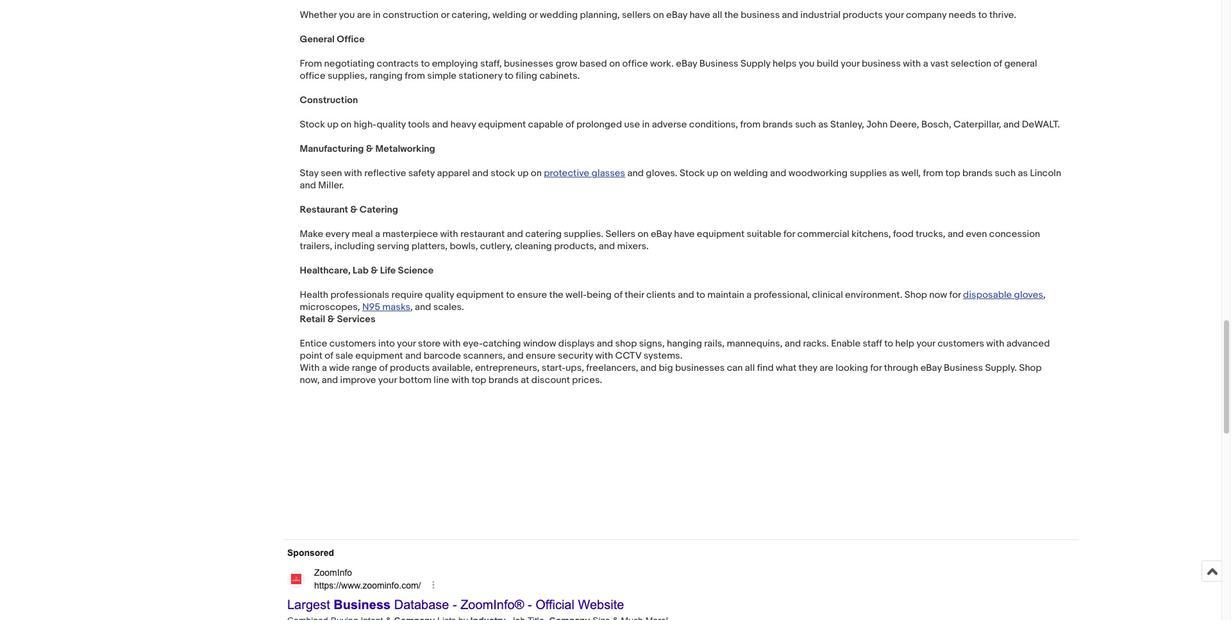 Task type: describe. For each thing, give the bounding box(es) containing it.
metalworking
[[375, 143, 435, 155]]

to right the "contracts"
[[421, 58, 430, 70]]

and left mixers.
[[599, 241, 615, 253]]

top inside and gloves. stock up on welding and woodworking supplies as well, from top brands such as lincoln and miller.
[[946, 168, 960, 180]]

make every meal a masterpiece with restaurant and catering supplies. sellers on ebay have equipment suitable for commercial kitchens, food trucks, and even concession trailers, including serving platters, bowls, cutlery, cleaning products, and mixers.
[[300, 229, 1040, 253]]

healthcare,
[[300, 265, 351, 277]]

restaurant
[[300, 204, 348, 216]]

entice
[[300, 338, 327, 350]]

trailers,
[[300, 241, 332, 253]]

protective
[[544, 168, 590, 180]]

and right clients
[[678, 290, 694, 302]]

line
[[434, 375, 449, 387]]

with
[[300, 363, 320, 375]]

general office
[[300, 34, 365, 46]]

0 vertical spatial all
[[712, 9, 722, 21]]

services
[[337, 314, 376, 326]]

shop inside entice customers into your store with eye-catching window displays and shop signs, hanging rails, mannequins, and racks. enable staff to help your customers with advanced point of sale equipment and barcode scanners, and ensure security with cctv systems. with a wide range of products available, entrepreneurs, start-ups, freelancers, and big businesses can all find what they are looking for through ebay business supply. shop now, and improve your bottom line with top brands at discount prices.
[[1019, 363, 1042, 375]]

ebay inside make every meal a masterpiece with restaurant and catering supplies. sellers on ebay have equipment suitable for commercial kitchens, food trucks, and even concession trailers, including serving platters, bowls, cutlery, cleaning products, and mixers.
[[651, 229, 672, 241]]

john
[[867, 119, 888, 131]]

maintain
[[708, 290, 745, 302]]

mixers.
[[617, 241, 649, 253]]

welding inside and gloves. stock up on welding and woodworking supplies as well, from top brands such as lincoln and miller.
[[734, 168, 768, 180]]

0 horizontal spatial the
[[549, 290, 564, 302]]

looking
[[836, 363, 868, 375]]

their
[[625, 290, 644, 302]]

business inside entice customers into your store with eye-catching window displays and shop signs, hanging rails, mannequins, and racks. enable staff to help your customers with advanced point of sale equipment and barcode scanners, and ensure security with cctv systems. with a wide range of products available, entrepreneurs, start-ups, freelancers, and big businesses can all find what they are looking for through ebay business supply. shop now, and improve your bottom line with top brands at discount prices.
[[944, 363, 983, 375]]

clinical
[[812, 290, 843, 302]]

discount
[[532, 375, 570, 387]]

commercial
[[797, 229, 850, 241]]

restaurant & catering
[[300, 204, 398, 216]]

cctv
[[615, 350, 642, 363]]

prices.
[[572, 375, 602, 387]]

lincoln
[[1030, 168, 1062, 180]]

kitchens,
[[852, 229, 891, 241]]

and left miller.
[[300, 180, 316, 192]]

1 or from the left
[[441, 9, 450, 21]]

life
[[380, 265, 396, 277]]

cutlery,
[[480, 241, 513, 253]]

lab
[[353, 265, 369, 277]]

selection
[[951, 58, 992, 70]]

such inside and gloves. stock up on welding and woodworking supplies as well, from top brands such as lincoln and miller.
[[995, 168, 1016, 180]]

manufacturing
[[300, 143, 364, 155]]

have inside make every meal a masterpiece with restaurant and catering supplies. sellers on ebay have equipment suitable for commercial kitchens, food trucks, and even concession trailers, including serving platters, bowls, cutlery, cleaning products, and mixers.
[[674, 229, 695, 241]]

all inside entice customers into your store with eye-catching window displays and shop signs, hanging rails, mannequins, and racks. enable staff to help your customers with advanced point of sale equipment and barcode scanners, and ensure security with cctv systems. with a wide range of products available, entrepreneurs, start-ups, freelancers, and big businesses can all find what they are looking for through ebay business supply. shop now, and improve your bottom line with top brands at discount prices.
[[745, 363, 755, 375]]

capable
[[528, 119, 564, 131]]

on inside from negotiating contracts to employing staff, businesses grow based on office work. ebay business supply helps you build your business with a vast selection of general office supplies, ranging from simple stationery to filing cabinets.
[[609, 58, 620, 70]]

professional,
[[754, 290, 810, 302]]

1 vertical spatial from
[[740, 119, 761, 131]]

whether
[[300, 9, 337, 21]]

your right help
[[917, 338, 936, 350]]

seen
[[321, 168, 342, 180]]

are inside entice customers into your store with eye-catching window displays and shop signs, hanging rails, mannequins, and racks. enable staff to help your customers with advanced point of sale equipment and barcode scanners, and ensure security with cctv systems. with a wide range of products available, entrepreneurs, start-ups, freelancers, and big businesses can all find what they are looking for through ebay business supply. shop now, and improve your bottom line with top brands at discount prices.
[[820, 363, 834, 375]]

wedding
[[540, 9, 578, 21]]

0 vertical spatial business
[[741, 9, 780, 21]]

rails,
[[704, 338, 725, 350]]

environment.
[[845, 290, 903, 302]]

of right capable
[[566, 119, 574, 131]]

staff
[[863, 338, 882, 350]]

entice customers into your store with eye-catching window displays and shop signs, hanging rails, mannequins, and racks. enable staff to help your customers with advanced point of sale equipment and barcode scanners, and ensure security with cctv systems. with a wide range of products available, entrepreneurs, start-ups, freelancers, and big businesses can all find what they are looking for through ebay business supply. shop now, and improve your bottom line with top brands at discount prices.
[[300, 338, 1050, 387]]

supplies
[[850, 168, 887, 180]]

to up catching
[[506, 290, 515, 302]]

1 horizontal spatial office
[[622, 58, 648, 70]]

general
[[1005, 58, 1037, 70]]

with inside make every meal a masterpiece with restaurant and catering supplies. sellers on ebay have equipment suitable for commercial kitchens, food trucks, and even concession trailers, including serving platters, bowls, cutlery, cleaning products, and mixers.
[[440, 229, 458, 241]]

advanced
[[1007, 338, 1050, 350]]

1 vertical spatial in
[[642, 119, 650, 131]]

brands inside entice customers into your store with eye-catching window displays and shop signs, hanging rails, mannequins, and racks. enable staff to help your customers with advanced point of sale equipment and barcode scanners, and ensure security with cctv systems. with a wide range of products available, entrepreneurs, start-ups, freelancers, and big businesses can all find what they are looking for through ebay business supply. shop now, and improve your bottom line with top brands at discount prices.
[[489, 375, 519, 387]]

0 horizontal spatial office
[[300, 70, 326, 82]]

from negotiating contracts to employing staff, businesses grow based on office work. ebay business supply helps you build your business with a vast selection of general office supplies, ranging from simple stationery to filing cabinets.
[[300, 58, 1037, 82]]

staff,
[[480, 58, 502, 70]]

n95
[[362, 302, 380, 314]]

and left even
[[948, 229, 964, 241]]

and left shop
[[597, 338, 613, 350]]

every
[[326, 229, 350, 241]]

use
[[624, 119, 640, 131]]

deere,
[[890, 119, 919, 131]]

a inside make every meal a masterpiece with restaurant and catering supplies. sellers on ebay have equipment suitable for commercial kitchens, food trucks, and even concession trailers, including serving platters, bowls, cutlery, cleaning products, and mixers.
[[375, 229, 380, 241]]

and right the tools
[[432, 119, 448, 131]]

to left maintain
[[696, 290, 705, 302]]

& left life
[[371, 265, 378, 277]]

sale
[[335, 350, 353, 363]]

masterpiece
[[382, 229, 438, 241]]

of left their
[[614, 290, 623, 302]]

0 horizontal spatial as
[[818, 119, 828, 131]]

stock up on high-quality tools and heavy equipment capable of prolonged use in adverse conditions, from brands such as stanley, john deere, bosch, caterpillar, and dewalt.
[[300, 119, 1060, 131]]

catering,
[[452, 9, 490, 21]]

1 vertical spatial for
[[950, 290, 961, 302]]

ebay inside from negotiating contracts to employing staff, businesses grow based on office work. ebay business supply helps you build your business with a vast selection of general office supplies, ranging from simple stationery to filing cabinets.
[[676, 58, 697, 70]]

2 or from the left
[[529, 9, 538, 21]]

of left sale
[[325, 350, 333, 363]]

up inside and gloves. stock up on welding and woodworking supplies as well, from top brands such as lincoln and miller.
[[707, 168, 718, 180]]

whether you are in construction or catering, welding or wedding planning, sellers on ebay have all the business and industrial products your company needs to thrive.
[[300, 9, 1017, 21]]

store
[[418, 338, 441, 350]]

restaurant
[[460, 229, 505, 241]]

reflective
[[364, 168, 406, 180]]

needs
[[949, 9, 976, 21]]

and inside n95 masks , and scales. retail & services
[[415, 302, 431, 314]]

safety
[[408, 168, 435, 180]]

disposable gloves link
[[963, 290, 1043, 302]]

platters,
[[412, 241, 448, 253]]

on inside make every meal a masterpiece with restaurant and catering supplies. sellers on ebay have equipment suitable for commercial kitchens, food trucks, and even concession trailers, including serving platters, bowls, cutlery, cleaning products, and mixers.
[[638, 229, 649, 241]]

products,
[[554, 241, 597, 253]]

your right into
[[397, 338, 416, 350]]

employing
[[432, 58, 478, 70]]

helps
[[773, 58, 797, 70]]

with left cctv
[[595, 350, 613, 363]]

and left the woodworking
[[770, 168, 787, 180]]

0 vertical spatial are
[[357, 9, 371, 21]]

signs,
[[639, 338, 665, 350]]

n95 masks , and scales. retail & services
[[300, 302, 464, 326]]

and left stock
[[472, 168, 489, 180]]

from
[[300, 58, 322, 70]]

can
[[727, 363, 743, 375]]

they
[[799, 363, 818, 375]]

to inside entice customers into your store with eye-catching window displays and shop signs, hanging rails, mannequins, and racks. enable staff to help your customers with advanced point of sale equipment and barcode scanners, and ensure security with cctv systems. with a wide range of products available, entrepreneurs, start-ups, freelancers, and big businesses can all find what they are looking for through ebay business supply. shop now, and improve your bottom line with top brands at discount prices.
[[884, 338, 893, 350]]

with right seen
[[344, 168, 362, 180]]

manufacturing & metalworking
[[300, 143, 435, 155]]

at
[[521, 375, 529, 387]]

& down high-
[[366, 143, 373, 155]]

filing
[[516, 70, 537, 82]]

being
[[587, 290, 612, 302]]

construction
[[383, 9, 439, 21]]

with inside from negotiating contracts to employing staff, businesses grow based on office work. ebay business supply helps you build your business with a vast selection of general office supplies, ranging from simple stationery to filing cabinets.
[[903, 58, 921, 70]]

even
[[966, 229, 987, 241]]

1 horizontal spatial the
[[725, 9, 739, 21]]

ebay right sellers
[[666, 9, 688, 21]]

shop
[[615, 338, 637, 350]]

a inside entice customers into your store with eye-catching window displays and shop signs, hanging rails, mannequins, and racks. enable staff to help your customers with advanced point of sale equipment and barcode scanners, and ensure security with cctv systems. with a wide range of products available, entrepreneurs, start-ups, freelancers, and big businesses can all find what they are looking for through ebay business supply. shop now, and improve your bottom line with top brands at discount prices.
[[322, 363, 327, 375]]

trucks,
[[916, 229, 946, 241]]

equipment up eye-
[[456, 290, 504, 302]]

prolonged
[[577, 119, 622, 131]]

your left company
[[885, 9, 904, 21]]

science
[[398, 265, 434, 277]]

well-
[[566, 290, 587, 302]]

scanners,
[[463, 350, 505, 363]]

to left thrive.
[[979, 9, 987, 21]]

including
[[334, 241, 375, 253]]

businesses inside from negotiating contracts to employing staff, businesses grow based on office work. ebay business supply helps you build your business with a vast selection of general office supplies, ranging from simple stationery to filing cabinets.
[[504, 58, 554, 70]]

0 horizontal spatial in
[[373, 9, 381, 21]]

0 vertical spatial stock
[[300, 119, 325, 131]]

your right range
[[378, 375, 397, 387]]

stationery
[[459, 70, 503, 82]]



Task type: locate. For each thing, give the bounding box(es) containing it.
woodworking
[[789, 168, 848, 180]]

your
[[885, 9, 904, 21], [841, 58, 860, 70], [397, 338, 416, 350], [917, 338, 936, 350], [378, 375, 397, 387]]

of inside from negotiating contracts to employing staff, businesses grow based on office work. ebay business supply helps you build your business with a vast selection of general office supplies, ranging from simple stationery to filing cabinets.
[[994, 58, 1002, 70]]

1 vertical spatial top
[[472, 375, 486, 387]]

or
[[441, 9, 450, 21], [529, 9, 538, 21]]

start-
[[542, 363, 566, 375]]

2 horizontal spatial for
[[950, 290, 961, 302]]

shop left now
[[905, 290, 927, 302]]

with right line
[[452, 375, 469, 387]]

business
[[741, 9, 780, 21], [862, 58, 901, 70]]

1 vertical spatial products
[[390, 363, 430, 375]]

0 horizontal spatial all
[[712, 9, 722, 21]]

brands left 'at'
[[489, 375, 519, 387]]

0 horizontal spatial up
[[327, 119, 339, 131]]

shop down 'advanced'
[[1019, 363, 1042, 375]]

your inside from negotiating contracts to employing staff, businesses grow based on office work. ebay business supply helps you build your business with a vast selection of general office supplies, ranging from simple stationery to filing cabinets.
[[841, 58, 860, 70]]

a right maintain
[[747, 290, 752, 302]]

now
[[930, 290, 947, 302]]

products right industrial
[[843, 9, 883, 21]]

supply
[[741, 58, 771, 70]]

as left well,
[[889, 168, 899, 180]]

0 vertical spatial have
[[690, 9, 710, 21]]

1 vertical spatial welding
[[734, 168, 768, 180]]

& inside n95 masks , and scales. retail & services
[[328, 314, 335, 326]]

& left catering
[[350, 204, 358, 216]]

and left the "catering"
[[507, 229, 523, 241]]

stay
[[300, 168, 319, 180]]

1 horizontal spatial you
[[799, 58, 815, 70]]

1 horizontal spatial in
[[642, 119, 650, 131]]

0 horizontal spatial stock
[[300, 119, 325, 131]]

stock down construction
[[300, 119, 325, 131]]

welding right catering,
[[492, 9, 527, 21]]

1 vertical spatial all
[[745, 363, 755, 375]]

clients
[[647, 290, 676, 302]]

business left "supply" at the top right of the page
[[699, 58, 739, 70]]

as left lincoln
[[1018, 168, 1028, 180]]

and left industrial
[[782, 9, 798, 21]]

ensure
[[517, 290, 547, 302], [526, 350, 556, 363]]

are right they
[[820, 363, 834, 375]]

2 customers from the left
[[938, 338, 984, 350]]

0 horizontal spatial or
[[441, 9, 450, 21]]

, inside , microscopes,
[[1043, 290, 1046, 302]]

a right with
[[322, 363, 327, 375]]

1 vertical spatial quality
[[425, 290, 454, 302]]

require
[[392, 290, 423, 302]]

, down science
[[410, 302, 413, 314]]

0 vertical spatial you
[[339, 9, 355, 21]]

on inside and gloves. stock up on welding and woodworking supplies as well, from top brands such as lincoln and miller.
[[721, 168, 732, 180]]

for inside entice customers into your store with eye-catching window displays and shop signs, hanging rails, mannequins, and racks. enable staff to help your customers with advanced point of sale equipment and barcode scanners, and ensure security with cctv systems. with a wide range of products available, entrepreneurs, start-ups, freelancers, and big businesses can all find what they are looking for through ebay business supply. shop now, and improve your bottom line with top brands at discount prices.
[[870, 363, 882, 375]]

top down scanners, on the left
[[472, 375, 486, 387]]

for right looking
[[870, 363, 882, 375]]

and left scales.
[[415, 302, 431, 314]]

0 horizontal spatial for
[[784, 229, 795, 241]]

business
[[699, 58, 739, 70], [944, 363, 983, 375]]

1 vertical spatial brands
[[963, 168, 993, 180]]

1 vertical spatial you
[[799, 58, 815, 70]]

&
[[366, 143, 373, 155], [350, 204, 358, 216], [371, 265, 378, 277], [328, 314, 335, 326]]

you left the build
[[799, 58, 815, 70]]

from inside and gloves. stock up on welding and woodworking supplies as well, from top brands such as lincoln and miller.
[[923, 168, 944, 180]]

ebay
[[666, 9, 688, 21], [676, 58, 697, 70], [651, 229, 672, 241], [921, 363, 942, 375]]

1 vertical spatial stock
[[680, 168, 705, 180]]

1 horizontal spatial shop
[[1019, 363, 1042, 375]]

2 vertical spatial from
[[923, 168, 944, 180]]

0 vertical spatial top
[[946, 168, 960, 180]]

displays
[[558, 338, 595, 350]]

0 vertical spatial shop
[[905, 290, 927, 302]]

1 horizontal spatial stock
[[680, 168, 705, 180]]

2 horizontal spatial brands
[[963, 168, 993, 180]]

bosch,
[[922, 119, 952, 131]]

1 horizontal spatial businesses
[[675, 363, 725, 375]]

1 vertical spatial businesses
[[675, 363, 725, 375]]

0 horizontal spatial top
[[472, 375, 486, 387]]

business left supply.
[[944, 363, 983, 375]]

have right mixers.
[[674, 229, 695, 241]]

ensure up discount
[[526, 350, 556, 363]]

such left lincoln
[[995, 168, 1016, 180]]

1 horizontal spatial customers
[[938, 338, 984, 350]]

company
[[906, 9, 947, 21]]

0 horizontal spatial shop
[[905, 290, 927, 302]]

tools
[[408, 119, 430, 131]]

business right the build
[[862, 58, 901, 70]]

1 horizontal spatial from
[[740, 119, 761, 131]]

ensure left well-
[[517, 290, 547, 302]]

into
[[378, 338, 395, 350]]

quality right require
[[425, 290, 454, 302]]

1 horizontal spatial products
[[843, 9, 883, 21]]

as left stanley,
[[818, 119, 828, 131]]

contracts
[[377, 58, 419, 70]]

0 vertical spatial businesses
[[504, 58, 554, 70]]

caterpillar,
[[954, 119, 1001, 131]]

products
[[843, 9, 883, 21], [390, 363, 430, 375]]

stanley,
[[831, 119, 864, 131]]

& right retail
[[328, 314, 335, 326]]

cabinets.
[[540, 70, 580, 82]]

1 horizontal spatial are
[[820, 363, 834, 375]]

you up 'office'
[[339, 9, 355, 21]]

top right well,
[[946, 168, 960, 180]]

supplies.
[[564, 229, 604, 241]]

ups,
[[566, 363, 584, 375]]

from right well,
[[923, 168, 944, 180]]

2 horizontal spatial from
[[923, 168, 944, 180]]

0 horizontal spatial brands
[[489, 375, 519, 387]]

business inside from negotiating contracts to employing staff, businesses grow based on office work. ebay business supply helps you build your business with a vast selection of general office supplies, ranging from simple stationery to filing cabinets.
[[699, 58, 739, 70]]

1 vertical spatial have
[[674, 229, 695, 241]]

,
[[1043, 290, 1046, 302], [410, 302, 413, 314]]

top
[[946, 168, 960, 180], [472, 375, 486, 387]]

1 horizontal spatial such
[[995, 168, 1016, 180]]

0 horizontal spatial such
[[795, 119, 816, 131]]

work.
[[650, 58, 674, 70]]

with left eye-
[[443, 338, 461, 350]]

retail
[[300, 314, 325, 326]]

simple
[[427, 70, 457, 82]]

on
[[653, 9, 664, 21], [609, 58, 620, 70], [341, 119, 352, 131], [531, 168, 542, 180], [721, 168, 732, 180], [638, 229, 649, 241]]

improve
[[340, 375, 376, 387]]

glasses
[[592, 168, 625, 180]]

concession
[[989, 229, 1040, 241]]

gloves.
[[646, 168, 678, 180]]

for right suitable
[[784, 229, 795, 241]]

such left stanley,
[[795, 119, 816, 131]]

0 vertical spatial in
[[373, 9, 381, 21]]

business up "supply" at the top right of the page
[[741, 9, 780, 21]]

and right 'now,' on the left bottom
[[322, 375, 338, 387]]

ebay right through
[[921, 363, 942, 375]]

enable
[[831, 338, 861, 350]]

through
[[884, 363, 919, 375]]

2 vertical spatial brands
[[489, 375, 519, 387]]

security
[[558, 350, 593, 363]]

microscopes,
[[300, 302, 360, 314]]

welding down the conditions,
[[734, 168, 768, 180]]

ebay inside entice customers into your store with eye-catching window displays and shop signs, hanging rails, mannequins, and racks. enable staff to help your customers with advanced point of sale equipment and barcode scanners, and ensure security with cctv systems. with a wide range of products available, entrepreneurs, start-ups, freelancers, and big businesses can all find what they are looking for through ebay business supply. shop now, and improve your bottom line with top brands at discount prices.
[[921, 363, 942, 375]]

dewalt.
[[1022, 119, 1060, 131]]

0 vertical spatial ensure
[[517, 290, 547, 302]]

professionals
[[331, 290, 389, 302]]

0 vertical spatial such
[[795, 119, 816, 131]]

help
[[896, 338, 915, 350]]

1 horizontal spatial for
[[870, 363, 882, 375]]

your right the build
[[841, 58, 860, 70]]

with up supply.
[[987, 338, 1005, 350]]

1 horizontal spatial as
[[889, 168, 899, 180]]

office up construction
[[300, 70, 326, 82]]

find
[[757, 363, 774, 375]]

0 vertical spatial for
[[784, 229, 795, 241]]

equipment left suitable
[[697, 229, 745, 241]]

catering
[[525, 229, 562, 241]]

1 customers from the left
[[330, 338, 376, 350]]

products inside entice customers into your store with eye-catching window displays and shop signs, hanging rails, mannequins, and racks. enable staff to help your customers with advanced point of sale equipment and barcode scanners, and ensure security with cctv systems. with a wide range of products available, entrepreneurs, start-ups, freelancers, and big businesses can all find what they are looking for through ebay business supply. shop now, and improve your bottom line with top brands at discount prices.
[[390, 363, 430, 375]]

build
[[817, 58, 839, 70]]

stock inside and gloves. stock up on welding and woodworking supplies as well, from top brands such as lincoln and miller.
[[680, 168, 705, 180]]

and
[[782, 9, 798, 21], [432, 119, 448, 131], [1004, 119, 1020, 131], [472, 168, 489, 180], [628, 168, 644, 180], [770, 168, 787, 180], [300, 180, 316, 192], [507, 229, 523, 241], [948, 229, 964, 241], [599, 241, 615, 253], [678, 290, 694, 302], [415, 302, 431, 314], [597, 338, 613, 350], [785, 338, 801, 350], [405, 350, 422, 363], [508, 350, 524, 363], [641, 363, 657, 375], [322, 375, 338, 387]]

and left racks.
[[785, 338, 801, 350]]

and left big
[[641, 363, 657, 375]]

a right the meal at the top left of page
[[375, 229, 380, 241]]

a left vast in the right of the page
[[923, 58, 928, 70]]

1 horizontal spatial business
[[862, 58, 901, 70]]

cleaning
[[515, 241, 552, 253]]

industrial
[[801, 9, 841, 21]]

from inside from negotiating contracts to employing staff, businesses grow based on office work. ebay business supply helps you build your business with a vast selection of general office supplies, ranging from simple stationery to filing cabinets.
[[405, 70, 425, 82]]

office left work. at the top right of the page
[[622, 58, 648, 70]]

stock
[[491, 168, 515, 180]]

1 vertical spatial the
[[549, 290, 564, 302]]

in right use
[[642, 119, 650, 131]]

1 horizontal spatial welding
[[734, 168, 768, 180]]

1 horizontal spatial all
[[745, 363, 755, 375]]

from right the conditions,
[[740, 119, 761, 131]]

a inside from negotiating contracts to employing staff, businesses grow based on office work. ebay business supply helps you build your business with a vast selection of general office supplies, ranging from simple stationery to filing cabinets.
[[923, 58, 928, 70]]

2 vertical spatial for
[[870, 363, 882, 375]]

0 horizontal spatial quality
[[377, 119, 406, 131]]

gloves
[[1014, 290, 1043, 302]]

for right now
[[950, 290, 961, 302]]

you inside from negotiating contracts to employing staff, businesses grow based on office work. ebay business supply helps you build your business with a vast selection of general office supplies, ranging from simple stationery to filing cabinets.
[[799, 58, 815, 70]]

1 horizontal spatial ,
[[1043, 290, 1046, 302]]

0 vertical spatial brands
[[763, 119, 793, 131]]

0 horizontal spatial you
[[339, 9, 355, 21]]

and left dewalt.
[[1004, 119, 1020, 131]]

the
[[725, 9, 739, 21], [549, 290, 564, 302]]

to left filing
[[505, 70, 514, 82]]

brands down the caterpillar,
[[963, 168, 993, 180]]

equipment right heavy
[[478, 119, 526, 131]]

and left 'gloves.'
[[628, 168, 644, 180]]

equipment inside make every meal a masterpiece with restaurant and catering supplies. sellers on ebay have equipment suitable for commercial kitchens, food trucks, and even concession trailers, including serving platters, bowls, cutlery, cleaning products, and mixers.
[[697, 229, 745, 241]]

brands inside and gloves. stock up on welding and woodworking supplies as well, from top brands such as lincoln and miller.
[[963, 168, 993, 180]]

customers down now
[[938, 338, 984, 350]]

1 vertical spatial shop
[[1019, 363, 1042, 375]]

stock right 'gloves.'
[[680, 168, 705, 180]]

brands down helps
[[763, 119, 793, 131]]

1 horizontal spatial quality
[[425, 290, 454, 302]]

quality left the tools
[[377, 119, 406, 131]]

have up from negotiating contracts to employing staff, businesses grow based on office work. ebay business supply helps you build your business with a vast selection of general office supplies, ranging from simple stationery to filing cabinets. at the top
[[690, 9, 710, 21]]

0 horizontal spatial are
[[357, 9, 371, 21]]

0 vertical spatial from
[[405, 70, 425, 82]]

masks
[[382, 302, 410, 314]]

catering
[[360, 204, 398, 216]]

of left general
[[994, 58, 1002, 70]]

0 vertical spatial products
[[843, 9, 883, 21]]

or left wedding
[[529, 9, 538, 21]]

ensure inside entice customers into your store with eye-catching window displays and shop signs, hanging rails, mannequins, and racks. enable staff to help your customers with advanced point of sale equipment and barcode scanners, and ensure security with cctv systems. with a wide range of products available, entrepreneurs, start-ups, freelancers, and big businesses can all find what they are looking for through ebay business supply. shop now, and improve your bottom line with top brands at discount prices.
[[526, 350, 556, 363]]

make
[[300, 229, 323, 241]]

0 vertical spatial business
[[699, 58, 739, 70]]

vast
[[931, 58, 949, 70]]

in left construction
[[373, 9, 381, 21]]

from left simple
[[405, 70, 425, 82]]

1 horizontal spatial or
[[529, 9, 538, 21]]

1 vertical spatial business
[[862, 58, 901, 70]]

or left catering,
[[441, 9, 450, 21]]

1 horizontal spatial brands
[[763, 119, 793, 131]]

up right stock
[[518, 168, 529, 180]]

and up 'at'
[[508, 350, 524, 363]]

up
[[327, 119, 339, 131], [518, 168, 529, 180], [707, 168, 718, 180]]

equipment up improve
[[355, 350, 403, 363]]

1 horizontal spatial up
[[518, 168, 529, 180]]

of
[[994, 58, 1002, 70], [566, 119, 574, 131], [614, 290, 623, 302], [325, 350, 333, 363], [379, 363, 388, 375]]

, inside n95 masks , and scales. retail & services
[[410, 302, 413, 314]]

bowls,
[[450, 241, 478, 253]]

equipment inside entice customers into your store with eye-catching window displays and shop signs, hanging rails, mannequins, and racks. enable staff to help your customers with advanced point of sale equipment and barcode scanners, and ensure security with cctv systems. with a wide range of products available, entrepreneurs, start-ups, freelancers, and big businesses can all find what they are looking for through ebay business supply. shop now, and improve your bottom line with top brands at discount prices.
[[355, 350, 403, 363]]

sellers
[[606, 229, 636, 241]]

office
[[622, 58, 648, 70], [300, 70, 326, 82]]

planning,
[[580, 9, 620, 21]]

ebay right mixers.
[[651, 229, 672, 241]]

for inside make every meal a masterpiece with restaurant and catering supplies. sellers on ebay have equipment suitable for commercial kitchens, food trucks, and even concession trailers, including serving platters, bowls, cutlery, cleaning products, and mixers.
[[784, 229, 795, 241]]

0 vertical spatial the
[[725, 9, 739, 21]]

1 horizontal spatial business
[[944, 363, 983, 375]]

0 horizontal spatial welding
[[492, 9, 527, 21]]

1 vertical spatial business
[[944, 363, 983, 375]]

0 horizontal spatial businesses
[[504, 58, 554, 70]]

up down the conditions,
[[707, 168, 718, 180]]

business inside from negotiating contracts to employing staff, businesses grow based on office work. ebay business supply helps you build your business with a vast selection of general office supplies, ranging from simple stationery to filing cabinets.
[[862, 58, 901, 70]]

0 vertical spatial quality
[[377, 119, 406, 131]]

suitable
[[747, 229, 782, 241]]

0 horizontal spatial products
[[390, 363, 430, 375]]

are up 'office'
[[357, 9, 371, 21]]

disposable
[[963, 290, 1012, 302]]

businesses inside entice customers into your store with eye-catching window displays and shop signs, hanging rails, mannequins, and racks. enable staff to help your customers with advanced point of sale equipment and barcode scanners, and ensure security with cctv systems. with a wide range of products available, entrepreneurs, start-ups, freelancers, and big businesses can all find what they are looking for through ebay business supply. shop now, and improve your bottom line with top brands at discount prices.
[[675, 363, 725, 375]]

, microscopes,
[[300, 290, 1046, 314]]

to
[[979, 9, 987, 21], [421, 58, 430, 70], [505, 70, 514, 82], [506, 290, 515, 302], [696, 290, 705, 302], [884, 338, 893, 350]]

have
[[690, 9, 710, 21], [674, 229, 695, 241]]

based
[[580, 58, 607, 70]]

0 horizontal spatial ,
[[410, 302, 413, 314]]

, up 'advanced'
[[1043, 290, 1046, 302]]

of right range
[[379, 363, 388, 375]]

1 vertical spatial are
[[820, 363, 834, 375]]

to left help
[[884, 338, 893, 350]]

racks.
[[803, 338, 829, 350]]

businesses right staff,
[[504, 58, 554, 70]]

with left restaurant
[[440, 229, 458, 241]]

stay seen with reflective safety apparel and stock up on protective glasses
[[300, 168, 625, 180]]

1 vertical spatial ensure
[[526, 350, 556, 363]]

well,
[[902, 168, 921, 180]]

and up bottom
[[405, 350, 422, 363]]

businesses
[[504, 58, 554, 70], [675, 363, 725, 375]]

with left vast in the right of the page
[[903, 58, 921, 70]]

top inside entice customers into your store with eye-catching window displays and shop signs, hanging rails, mannequins, and racks. enable staff to help your customers with advanced point of sale equipment and barcode scanners, and ensure security with cctv systems. with a wide range of products available, entrepreneurs, start-ups, freelancers, and big businesses can all find what they are looking for through ebay business supply. shop now, and improve your bottom line with top brands at discount prices.
[[472, 375, 486, 387]]

customers down services
[[330, 338, 376, 350]]

freelancers,
[[586, 363, 638, 375]]

entrepreneurs,
[[475, 363, 540, 375]]

0 horizontal spatial from
[[405, 70, 425, 82]]

2 horizontal spatial up
[[707, 168, 718, 180]]

1 horizontal spatial top
[[946, 168, 960, 180]]

healthcare, lab & life science
[[300, 265, 434, 277]]

1 vertical spatial such
[[995, 168, 1016, 180]]

0 horizontal spatial business
[[699, 58, 739, 70]]

0 horizontal spatial customers
[[330, 338, 376, 350]]

2 horizontal spatial as
[[1018, 168, 1028, 180]]

bottom
[[399, 375, 432, 387]]

businesses down rails,
[[675, 363, 725, 375]]

0 horizontal spatial business
[[741, 9, 780, 21]]

barcode
[[424, 350, 461, 363]]

for
[[784, 229, 795, 241], [950, 290, 961, 302], [870, 363, 882, 375]]

0 vertical spatial welding
[[492, 9, 527, 21]]



Task type: vqa. For each thing, say whether or not it's contained in the screenshot.
100% inside "Sponsored Pokémon TCG: Celebrations Ultra- Premium Collection 25th Anniversary - New Sealed New $395.00 + $10.63 shipping Seller with a 100% positive feedback"
no



